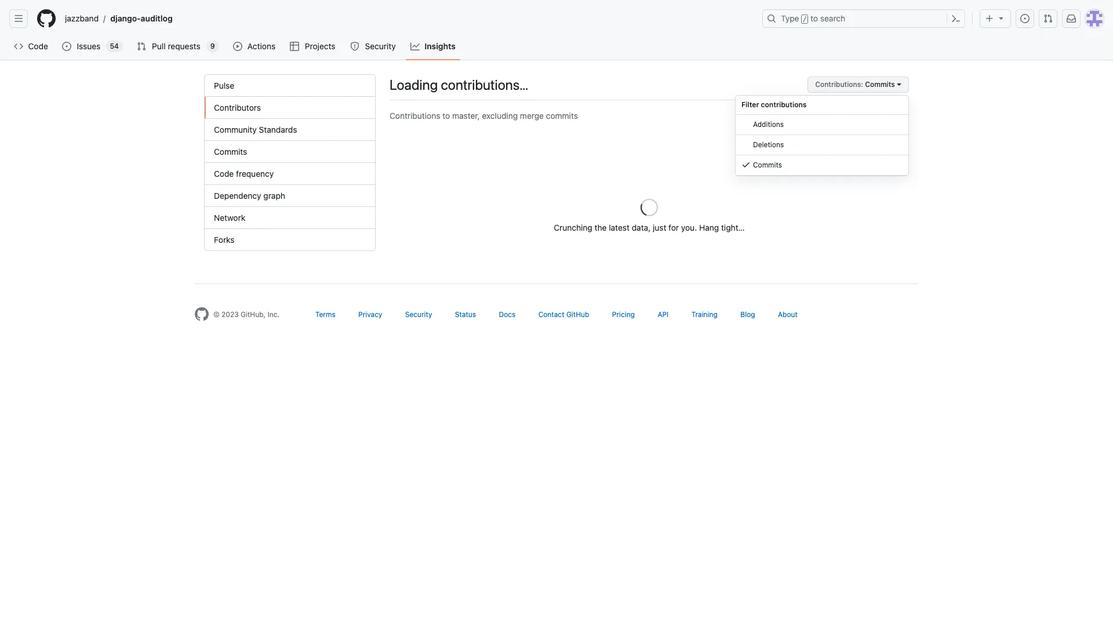 Task type: vqa. For each thing, say whether or not it's contained in the screenshot.
TOP REPOSITORIES search field
no



Task type: describe. For each thing, give the bounding box(es) containing it.
1 horizontal spatial security link
[[405, 310, 432, 319]]

code link
[[9, 38, 53, 55]]

jazzband link
[[60, 9, 103, 28]]

0 horizontal spatial homepage image
[[37, 9, 56, 28]]

django-
[[110, 13, 141, 23]]

pull
[[152, 41, 166, 51]]

9
[[210, 42, 215, 50]]

just
[[653, 223, 667, 233]]

0 horizontal spatial to
[[443, 111, 450, 121]]

insights element
[[204, 74, 376, 251]]

commits
[[546, 111, 578, 121]]

pricing link
[[612, 310, 635, 319]]

commits button
[[736, 155, 909, 176]]

play image
[[233, 42, 242, 51]]

command palette image
[[952, 14, 961, 23]]

triangle down image
[[997, 13, 1006, 23]]

filter contributions
[[742, 100, 807, 109]]

1 vertical spatial security
[[405, 310, 432, 319]]

graph image
[[411, 42, 420, 51]]

training link
[[692, 310, 718, 319]]

54
[[110, 42, 119, 50]]

additions
[[753, 120, 784, 129]]

0 horizontal spatial security link
[[346, 38, 401, 55]]

blog link
[[741, 310, 755, 319]]

1 horizontal spatial to
[[811, 13, 818, 23]]

footer containing © 2023 github, inc.
[[186, 284, 928, 350]]

issue opened image
[[1021, 14, 1030, 23]]

api link
[[658, 310, 669, 319]]

loading contributions…
[[390, 77, 529, 93]]

github,
[[241, 310, 266, 319]]

©
[[213, 310, 220, 319]]

filter
[[742, 100, 759, 109]]

0 horizontal spatial security
[[365, 41, 396, 51]]

data,
[[632, 223, 651, 233]]

issue opened image
[[62, 42, 72, 51]]

about link
[[778, 310, 798, 319]]

community
[[214, 125, 257, 135]]

pricing
[[612, 310, 635, 319]]

notifications image
[[1067, 14, 1076, 23]]

list containing jazzband
[[60, 9, 756, 28]]

deletions button
[[736, 135, 909, 155]]

status link
[[455, 310, 476, 319]]

the
[[595, 223, 607, 233]]

shield image
[[350, 42, 360, 51]]

terms
[[315, 310, 336, 319]]

actions link
[[228, 38, 281, 55]]

privacy
[[358, 310, 382, 319]]

terms link
[[315, 310, 336, 319]]

hang
[[699, 223, 719, 233]]

you.
[[681, 223, 697, 233]]

privacy link
[[358, 310, 382, 319]]

status
[[455, 310, 476, 319]]

insights
[[425, 41, 456, 51]]

commits button
[[808, 77, 909, 93]]

forks link
[[205, 229, 375, 251]]

master,
[[452, 111, 480, 121]]

deletions
[[753, 140, 784, 149]]

requests
[[168, 41, 200, 51]]

pull requests
[[152, 41, 200, 51]]

merge
[[520, 111, 544, 121]]

2023
[[222, 310, 239, 319]]

latest
[[609, 223, 630, 233]]

/ for jazzband
[[103, 14, 106, 23]]

commits inside button
[[753, 161, 782, 169]]



Task type: locate. For each thing, give the bounding box(es) containing it.
contributions to master, excluding merge commits
[[390, 111, 578, 121]]

1 horizontal spatial commits
[[753, 161, 782, 169]]

menu
[[735, 95, 909, 176]]

projects link
[[286, 38, 341, 55]]

dependency
[[214, 191, 261, 201]]

code up dependency at left
[[214, 169, 234, 179]]

1 horizontal spatial /
[[803, 15, 807, 23]]

© 2023 github, inc.
[[213, 310, 279, 319]]

network link
[[205, 207, 375, 229]]

0 horizontal spatial commits
[[214, 147, 247, 157]]

0 horizontal spatial code
[[28, 41, 48, 51]]

projects
[[305, 41, 336, 51]]

to
[[811, 13, 818, 23], [443, 111, 450, 121]]

check image
[[742, 160, 751, 169]]

/ for type
[[803, 15, 807, 23]]

crunching the latest data, just for you. hang tight…
[[554, 223, 745, 233]]

security link
[[346, 38, 401, 55], [405, 310, 432, 319]]

frequency
[[236, 169, 274, 179]]

type / to search
[[781, 13, 846, 23]]

commits inside popup button
[[865, 80, 895, 89]]

to left search
[[811, 13, 818, 23]]

0 horizontal spatial git pull request image
[[137, 42, 146, 51]]

contributions
[[390, 111, 440, 121]]

security link left graph icon
[[346, 38, 401, 55]]

contributors
[[214, 103, 261, 112]]

to left master,
[[443, 111, 450, 121]]

homepage image inside footer
[[195, 307, 209, 321]]

code
[[28, 41, 48, 51], [214, 169, 234, 179]]

0 vertical spatial to
[[811, 13, 818, 23]]

/ left django-
[[103, 14, 106, 23]]

security right shield image
[[365, 41, 396, 51]]

1 vertical spatial homepage image
[[195, 307, 209, 321]]

table image
[[290, 42, 299, 51]]

git pull request image
[[1044, 14, 1053, 23], [137, 42, 146, 51]]

api
[[658, 310, 669, 319]]

1 horizontal spatial security
[[405, 310, 432, 319]]

crunching
[[554, 223, 593, 233]]

commits inside insights element
[[214, 147, 247, 157]]

git pull request image for issue opened icon
[[1044, 14, 1053, 23]]

code right 'code' icon
[[28, 41, 48, 51]]

actions
[[248, 41, 276, 51]]

list
[[60, 9, 756, 28]]

contact github link
[[539, 310, 589, 319]]

network
[[214, 213, 245, 223]]

0 vertical spatial code
[[28, 41, 48, 51]]

github
[[566, 310, 589, 319]]

additions button
[[736, 115, 909, 135]]

contact github
[[539, 310, 589, 319]]

0 horizontal spatial /
[[103, 14, 106, 23]]

0 vertical spatial commits
[[865, 80, 895, 89]]

django-auditlog link
[[106, 9, 177, 28]]

1 horizontal spatial code
[[214, 169, 234, 179]]

tight…
[[721, 223, 745, 233]]

1 horizontal spatial git pull request image
[[1044, 14, 1053, 23]]

1 vertical spatial code
[[214, 169, 234, 179]]

graph
[[263, 191, 285, 201]]

1 vertical spatial to
[[443, 111, 450, 121]]

security link left 'status'
[[405, 310, 432, 319]]

contributions
[[761, 100, 807, 109]]

loading
[[390, 77, 438, 93]]

/ inside jazzband / django-auditlog
[[103, 14, 106, 23]]

dependency graph
[[214, 191, 285, 201]]

/ inside type / to search
[[803, 15, 807, 23]]

pulse link
[[205, 75, 375, 97]]

for
[[669, 223, 679, 233]]

search
[[820, 13, 846, 23]]

insights link
[[406, 38, 460, 55]]

training
[[692, 310, 718, 319]]

contributors link
[[205, 97, 375, 119]]

homepage image left ©
[[195, 307, 209, 321]]

standards
[[259, 125, 297, 135]]

git pull request image for issue opened image
[[137, 42, 146, 51]]

2 horizontal spatial commits
[[865, 80, 895, 89]]

code for code frequency
[[214, 169, 234, 179]]

plus image
[[985, 14, 995, 23]]

git pull request image right issue opened icon
[[1044, 14, 1053, 23]]

menu containing filter contributions
[[735, 95, 909, 176]]

footer
[[186, 284, 928, 350]]

commits link
[[205, 141, 375, 163]]

code inside insights element
[[214, 169, 234, 179]]

jazzband
[[65, 13, 99, 23]]

type
[[781, 13, 799, 23]]

docs link
[[499, 310, 516, 319]]

1 vertical spatial commits
[[214, 147, 247, 157]]

homepage image
[[37, 9, 56, 28], [195, 307, 209, 321]]

pulse
[[214, 81, 234, 90]]

0 vertical spatial homepage image
[[37, 9, 56, 28]]

0 vertical spatial git pull request image
[[1044, 14, 1053, 23]]

inc.
[[268, 310, 279, 319]]

issues
[[77, 41, 101, 51]]

community standards
[[214, 125, 297, 135]]

git pull request image left "pull"
[[137, 42, 146, 51]]

0 vertical spatial security link
[[346, 38, 401, 55]]

homepage image up "code" link
[[37, 9, 56, 28]]

docs
[[499, 310, 516, 319]]

/
[[103, 14, 106, 23], [803, 15, 807, 23]]

code frequency link
[[205, 163, 375, 185]]

code frequency
[[214, 169, 274, 179]]

security
[[365, 41, 396, 51], [405, 310, 432, 319]]

/ right type
[[803, 15, 807, 23]]

auditlog
[[141, 13, 173, 23]]

community standards link
[[205, 119, 375, 141]]

excluding
[[482, 111, 518, 121]]

forks
[[214, 235, 235, 245]]

jazzband / django-auditlog
[[65, 13, 173, 23]]

2 vertical spatial commits
[[753, 161, 782, 169]]

code for code
[[28, 41, 48, 51]]

1 vertical spatial git pull request image
[[137, 42, 146, 51]]

security left 'status'
[[405, 310, 432, 319]]

dependency graph link
[[205, 185, 375, 207]]

0 vertical spatial security
[[365, 41, 396, 51]]

code image
[[14, 42, 23, 51]]

blog
[[741, 310, 755, 319]]

commits
[[865, 80, 895, 89], [214, 147, 247, 157], [753, 161, 782, 169]]

1 vertical spatial security link
[[405, 310, 432, 319]]

about
[[778, 310, 798, 319]]

contact
[[539, 310, 565, 319]]

contributions…
[[441, 77, 529, 93]]

1 horizontal spatial homepage image
[[195, 307, 209, 321]]



